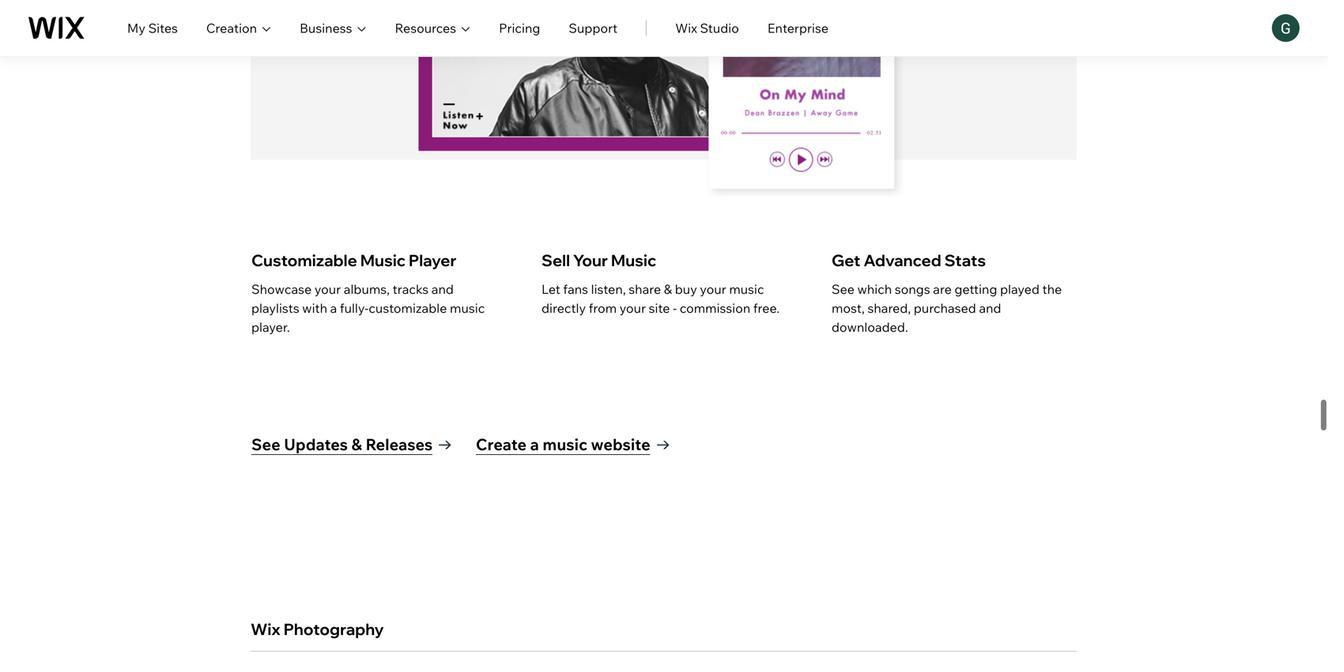 Task type: vqa. For each thing, say whether or not it's contained in the screenshot.
the left and
yes



Task type: describe. For each thing, give the bounding box(es) containing it.
a inside "showcase your albums, tracks and playlists with a fully-customizable music player."
[[330, 300, 337, 316]]

create
[[476, 435, 527, 455]]

see updates & releases link
[[251, 434, 451, 456]]

business
[[300, 20, 352, 36]]

-
[[673, 300, 677, 316]]

support link
[[569, 19, 618, 38]]

resources button
[[395, 19, 471, 38]]

my sites
[[127, 20, 178, 36]]

shared,
[[868, 300, 911, 316]]

and inside "showcase your albums, tracks and playlists with a fully-customizable music player."
[[432, 281, 454, 297]]

photography
[[284, 620, 384, 640]]

player.
[[251, 319, 290, 335]]

sell your music
[[542, 251, 657, 270]]

most,
[[832, 300, 865, 316]]

wix for wix studio
[[675, 20, 697, 36]]

support
[[569, 20, 618, 36]]

buy
[[675, 281, 697, 297]]

with
[[302, 300, 327, 316]]

get advanced stats
[[832, 251, 986, 270]]

updates
[[284, 435, 348, 455]]

1 music from the left
[[360, 251, 406, 270]]

& inside let fans listen, share & buy your music directly from your site - commission free.
[[664, 281, 672, 297]]

enterprise link
[[768, 19, 829, 38]]

your
[[573, 251, 608, 270]]

the
[[1043, 281, 1062, 297]]

my sites link
[[127, 19, 178, 38]]

sites
[[148, 20, 178, 36]]

free.
[[753, 300, 780, 316]]

share
[[629, 281, 661, 297]]

songs
[[895, 281, 930, 297]]

list containing customizable music player
[[251, 211, 1074, 376]]

music inside "showcase your albums, tracks and playlists with a fully-customizable music player."
[[450, 300, 485, 316]]

played
[[1000, 281, 1040, 297]]

showcase
[[251, 281, 312, 297]]

website
[[591, 435, 651, 455]]

stats
[[945, 251, 986, 270]]

see for see updates & releases
[[251, 435, 280, 455]]

my
[[127, 20, 145, 36]]

purchased
[[914, 300, 976, 316]]

resources
[[395, 20, 456, 36]]

creation
[[206, 20, 257, 36]]

wix photography
[[251, 620, 384, 640]]

see for see which songs are getting played the most, shared, purchased and downloaded.
[[832, 281, 855, 297]]

playlists
[[251, 300, 299, 316]]

which
[[858, 281, 892, 297]]

wix for wix photography
[[251, 620, 281, 640]]

sell
[[542, 251, 570, 270]]



Task type: locate. For each thing, give the bounding box(es) containing it.
and down getting in the top of the page
[[979, 300, 1001, 316]]

and
[[432, 281, 454, 297], [979, 300, 1001, 316]]

0 vertical spatial see
[[832, 281, 855, 297]]

2 music from the left
[[611, 251, 657, 270]]

0 vertical spatial music
[[729, 281, 764, 297]]

&
[[664, 281, 672, 297], [351, 435, 362, 455]]

profile image image
[[1272, 14, 1300, 42]]

a right create
[[530, 435, 539, 455]]

getting
[[955, 281, 997, 297]]

1 vertical spatial wix
[[251, 620, 281, 640]]

1 horizontal spatial a
[[530, 435, 539, 455]]

& right updates
[[351, 435, 362, 455]]

studio
[[700, 20, 739, 36]]

wix left photography
[[251, 620, 281, 640]]

customizable
[[369, 300, 447, 316]]

player
[[409, 251, 457, 270]]

1 vertical spatial see
[[251, 435, 280, 455]]

listen,
[[591, 281, 626, 297]]

advanced
[[864, 251, 942, 270]]

see which songs are getting played the most, shared, purchased and downloaded.
[[832, 281, 1062, 335]]

fully-
[[340, 300, 369, 316]]

1 horizontal spatial wix
[[675, 20, 697, 36]]

2 horizontal spatial your
[[700, 281, 726, 297]]

let
[[542, 281, 560, 297]]

let fans listen, share & buy your music directly from your site - commission free.
[[542, 281, 780, 316]]

1 vertical spatial a
[[530, 435, 539, 455]]

0 vertical spatial wix
[[675, 20, 697, 36]]

albums,
[[344, 281, 390, 297]]

& left buy
[[664, 281, 672, 297]]

1 vertical spatial and
[[979, 300, 1001, 316]]

1 horizontal spatial your
[[620, 300, 646, 316]]

create a music website link
[[476, 434, 670, 456]]

business button
[[300, 19, 367, 38]]

1 horizontal spatial see
[[832, 281, 855, 297]]

and down player
[[432, 281, 454, 297]]

a
[[330, 300, 337, 316], [530, 435, 539, 455]]

create a music website
[[476, 435, 651, 455]]

0 vertical spatial a
[[330, 300, 337, 316]]

0 vertical spatial &
[[664, 281, 672, 297]]

music up albums,
[[360, 251, 406, 270]]

pricing link
[[499, 19, 540, 38]]

1 horizontal spatial music
[[543, 435, 587, 455]]

see
[[832, 281, 855, 297], [251, 435, 280, 455]]

0 horizontal spatial your
[[315, 281, 341, 297]]

see inside see which songs are getting played the most, shared, purchased and downloaded.
[[832, 281, 855, 297]]

wix
[[675, 20, 697, 36], [251, 620, 281, 640]]

your up with
[[315, 281, 341, 297]]

1 horizontal spatial and
[[979, 300, 1001, 316]]

music up free.
[[729, 281, 764, 297]]

your down share
[[620, 300, 646, 316]]

and inside see which songs are getting played the most, shared, purchased and downloaded.
[[979, 300, 1001, 316]]

music left website
[[543, 435, 587, 455]]

directly
[[542, 300, 586, 316]]

0 vertical spatial and
[[432, 281, 454, 297]]

creation button
[[206, 19, 271, 38]]

see updates & releases
[[251, 435, 433, 455]]

fans
[[563, 281, 588, 297]]

wix studio
[[675, 20, 739, 36]]

showcase your albums, tracks and playlists with a fully-customizable music player.
[[251, 281, 485, 335]]

0 horizontal spatial a
[[330, 300, 337, 316]]

enterprise
[[768, 20, 829, 36]]

list
[[251, 211, 1074, 376]]

pricing
[[499, 20, 540, 36]]

are
[[933, 281, 952, 297]]

your inside "showcase your albums, tracks and playlists with a fully-customizable music player."
[[315, 281, 341, 297]]

releases
[[366, 435, 433, 455]]

wix studio link
[[675, 19, 739, 38]]

your up commission
[[700, 281, 726, 297]]

2 horizontal spatial music
[[729, 281, 764, 297]]

commission
[[680, 300, 751, 316]]

0 horizontal spatial music
[[360, 251, 406, 270]]

wix left studio on the right top of page
[[675, 20, 697, 36]]

see left updates
[[251, 435, 280, 455]]

a inside create a music website link
[[530, 435, 539, 455]]

1 vertical spatial music
[[450, 300, 485, 316]]

your
[[315, 281, 341, 297], [700, 281, 726, 297], [620, 300, 646, 316]]

tracks
[[393, 281, 429, 297]]

0 horizontal spatial wix
[[251, 620, 281, 640]]

get
[[832, 251, 861, 270]]

2 vertical spatial music
[[543, 435, 587, 455]]

0 horizontal spatial &
[[351, 435, 362, 455]]

music
[[729, 281, 764, 297], [450, 300, 485, 316], [543, 435, 587, 455]]

music website displaying the wix music player image
[[251, 0, 1077, 197], [912, 24, 1071, 149]]

music down player
[[450, 300, 485, 316]]

from
[[589, 300, 617, 316]]

downloaded.
[[832, 319, 908, 335]]

customizable
[[251, 251, 357, 270]]

1 horizontal spatial &
[[664, 281, 672, 297]]

0 horizontal spatial see
[[251, 435, 280, 455]]

music
[[360, 251, 406, 270], [611, 251, 657, 270]]

1 horizontal spatial music
[[611, 251, 657, 270]]

0 horizontal spatial and
[[432, 281, 454, 297]]

1 vertical spatial &
[[351, 435, 362, 455]]

music up share
[[611, 251, 657, 270]]

see up most,
[[832, 281, 855, 297]]

site
[[649, 300, 670, 316]]

a right with
[[330, 300, 337, 316]]

music inside let fans listen, share & buy your music directly from your site - commission free.
[[729, 281, 764, 297]]

customizable music player
[[251, 251, 457, 270]]

0 horizontal spatial music
[[450, 300, 485, 316]]



